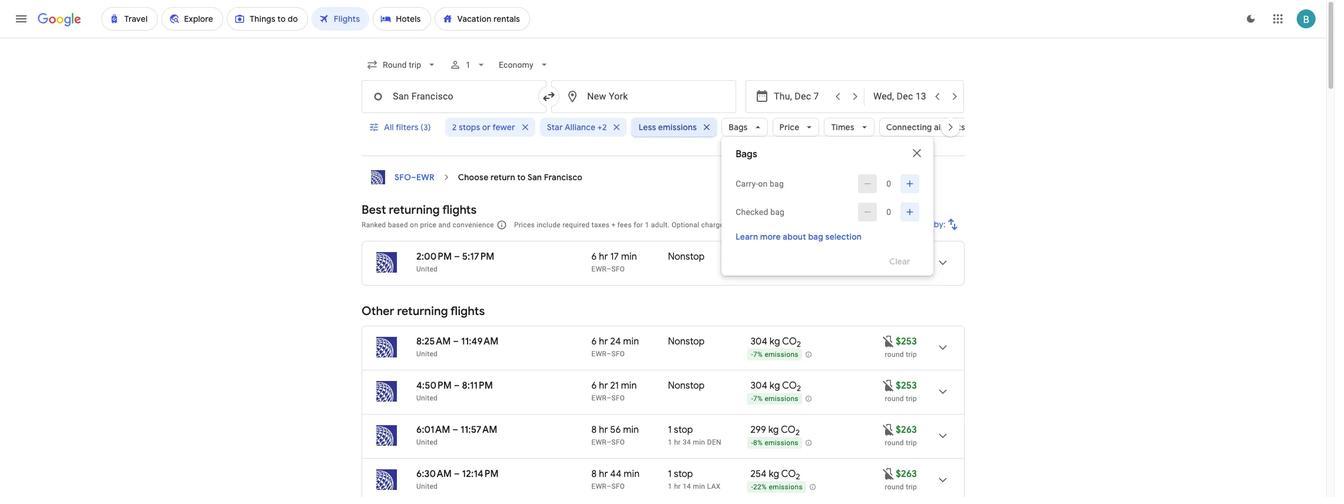 Task type: describe. For each thing, give the bounding box(es) containing it.
none text field inside search field
[[362, 80, 547, 113]]

min for 8 hr 44 min
[[624, 468, 640, 480]]

0 for checked bag
[[887, 207, 892, 217]]

bags inside bags popup button
[[729, 122, 748, 133]]

Arrival time: 11:49 AM. text field
[[461, 336, 499, 348]]

– up best returning flights
[[411, 172, 416, 183]]

star alliance +2 button
[[540, 113, 627, 141]]

sfo – ewr
[[395, 172, 435, 183]]

nonstop flight. element for 6 hr 24 min
[[668, 336, 705, 349]]

main menu image
[[14, 12, 28, 26]]

2 stops or fewer button
[[445, 113, 535, 141]]

7% for 6 hr 21 min
[[754, 395, 763, 403]]

min for 6 hr 21 min
[[621, 380, 637, 392]]

6:01 am
[[417, 424, 450, 436]]

8 for 8 hr 44 min
[[592, 468, 597, 480]]

nonstop flight. element for 6 hr 17 min
[[668, 251, 705, 265]]

1 stop 1 hr 14 min lax
[[668, 468, 721, 491]]

less emissions button
[[632, 113, 717, 141]]

more
[[760, 232, 781, 242]]

kg for 6 hr 24 min
[[770, 336, 780, 348]]

Departure time: 2:00 PM. text field
[[417, 251, 452, 263]]

6 hr 21 min ewr – sfo
[[592, 380, 637, 402]]

bags button
[[722, 113, 768, 141]]

263 us dollars text field for 299
[[896, 424, 917, 436]]

6:30 am
[[417, 468, 452, 480]]

stop for 8 hr 44 min
[[674, 468, 693, 480]]

254
[[751, 468, 767, 480]]

ewr for 6 hr 17 min
[[592, 265, 607, 273]]

emissions for 6 hr 24 min
[[765, 351, 799, 359]]

learn more about bag selection
[[736, 232, 862, 242]]

connecting
[[887, 122, 932, 133]]

based
[[388, 221, 408, 229]]

21
[[610, 380, 619, 392]]

ranked
[[362, 221, 386, 229]]

- for 6 hr 21 min
[[751, 395, 754, 403]]

fees
[[618, 221, 632, 229]]

Arrival time: 12:14 PM. text field
[[462, 468, 499, 480]]

united for 8:25 am
[[417, 350, 438, 358]]

Arrival time: 5:17 PM. text field
[[462, 251, 495, 263]]

convenience
[[453, 221, 494, 229]]

4:50 pm – 8:11 pm united
[[417, 380, 493, 402]]

filters
[[396, 122, 419, 133]]

8:25 am
[[417, 336, 451, 348]]

8 hr 44 min ewr – sfo
[[592, 468, 640, 491]]

sfo up best returning flights
[[395, 172, 411, 183]]

price
[[420, 221, 437, 229]]

leaves newark liberty international airport at 6:30 am on wednesday, december 13 and arrives at san francisco international airport at 12:14 pm on wednesday, december 13. element
[[417, 468, 499, 480]]

ewr for 8 hr 56 min
[[592, 438, 607, 447]]

24
[[610, 336, 621, 348]]

on inside 'main content'
[[410, 221, 418, 229]]

assistance
[[848, 221, 884, 229]]

trip for 6 hr 21 min
[[906, 395, 917, 403]]

1 inside 1 popup button
[[466, 60, 471, 70]]

2 inside "popup button"
[[452, 122, 457, 133]]

2 for 6 hr 24 min
[[797, 339, 801, 349]]

253 US dollars text field
[[896, 251, 917, 263]]

$263 for 299
[[896, 424, 917, 436]]

304 for 6 hr 24 min
[[751, 336, 768, 348]]

sfo for 6 hr 21 min
[[612, 394, 625, 402]]

checked bag
[[736, 207, 785, 217]]

11:49 am
[[461, 336, 499, 348]]

united for 6:30 am
[[417, 483, 438, 491]]

- for 8 hr 44 min
[[751, 483, 754, 491]]

8:11 pm
[[462, 380, 493, 392]]

nonstop flight. element for 6 hr 21 min
[[668, 380, 705, 394]]

carry-on bag
[[736, 179, 784, 189]]

connecting airports button
[[879, 113, 986, 141]]

Departure time: 8:25 AM. text field
[[417, 336, 451, 348]]

swap origin and destination. image
[[542, 90, 556, 104]]

304 kg co 2 for 6 hr 21 min
[[751, 380, 801, 394]]

total duration 6 hr 21 min. element
[[592, 380, 668, 394]]

learn
[[736, 232, 758, 242]]

299
[[751, 424, 766, 436]]

carry-
[[736, 179, 758, 189]]

Departure time: 6:30 AM. text field
[[417, 468, 452, 480]]

co for 6 hr 24 min
[[782, 336, 797, 348]]

kg for 6 hr 21 min
[[770, 380, 780, 392]]

nonstop for 6 hr 24 min
[[668, 336, 705, 348]]

flights for other returning flights
[[451, 304, 485, 319]]

flight details. leaves newark liberty international airport at 4:50 pm on wednesday, december 13 and arrives at san francisco international airport at 8:11 pm on wednesday, december 13. image
[[929, 378, 957, 406]]

choose
[[458, 172, 489, 183]]

ewr up best returning flights
[[416, 172, 435, 183]]

optional
[[672, 221, 700, 229]]

san
[[528, 172, 542, 183]]

2:00 pm – 5:17 pm united
[[417, 251, 495, 273]]

ewr for 8 hr 44 min
[[592, 483, 607, 491]]

taxes
[[592, 221, 610, 229]]

min inside 1 stop 1 hr 34 min den
[[693, 438, 705, 447]]

34
[[683, 438, 691, 447]]

charges
[[702, 221, 728, 229]]

$263 for 254
[[896, 468, 917, 480]]

this price for this flight doesn't include overhead bin access. if you need a carry-on bag, use the bags filter to update prices. image for 6 hr 21 min
[[882, 379, 896, 393]]

Arrival time: 8:11 PM. text field
[[462, 380, 493, 392]]

$253 for 6 hr 21 min
[[896, 380, 917, 392]]

min for 6 hr 24 min
[[623, 336, 639, 348]]

8%
[[754, 439, 763, 447]]

total duration 8 hr 56 min. element
[[592, 424, 668, 438]]

ewr for 6 hr 21 min
[[592, 394, 607, 402]]

passenger assistance button
[[812, 221, 884, 229]]

11:57 am
[[461, 424, 498, 436]]

min for 8 hr 56 min
[[623, 424, 639, 436]]

round for 6 hr 17 min
[[885, 266, 904, 274]]

flight details. leaves newark liberty international airport at 6:01 am on wednesday, december 13 and arrives at san francisco international airport at 11:57 am on wednesday, december 13. image
[[929, 422, 957, 450]]

2:00 pm
[[417, 251, 452, 263]]

6:01 am – 11:57 am united
[[417, 424, 498, 447]]

hr for 8 hr 56 min
[[599, 424, 608, 436]]

lax
[[707, 483, 721, 491]]

kg for 8 hr 44 min
[[769, 468, 779, 480]]

round for 6 hr 21 min
[[885, 395, 904, 403]]

price
[[780, 122, 800, 133]]

min for 6 hr 17 min
[[621, 251, 637, 263]]

prices
[[514, 221, 535, 229]]

1 vertical spatial bags
[[736, 148, 758, 160]]

passenger assistance
[[812, 221, 884, 229]]

times
[[832, 122, 855, 133]]

1 stop 1 hr 34 min den
[[668, 424, 722, 447]]

flights for best returning flights
[[442, 203, 477, 217]]

none search field containing bags
[[362, 51, 986, 276]]

2 stops or fewer
[[452, 122, 515, 133]]

this price for this flight doesn't include overhead bin access. if you need a carry-on bag, use the bags filter to update prices. image for 254
[[882, 467, 896, 481]]

$253 for 6 hr 17 min
[[896, 251, 917, 263]]

round trip for 8 hr 56 min
[[885, 439, 917, 447]]

star
[[547, 122, 563, 133]]

+2
[[598, 122, 607, 133]]

nonstop for 6 hr 17 min
[[668, 251, 705, 263]]

sfo for 6 hr 17 min
[[612, 265, 625, 273]]

6:30 am – 12:14 pm united
[[417, 468, 499, 491]]

co for 8 hr 44 min
[[782, 468, 796, 480]]

best
[[362, 203, 386, 217]]

leaves newark liberty international airport at 8:25 am on wednesday, december 13 and arrives at san francisco international airport at 11:49 am on wednesday, december 13. element
[[417, 336, 499, 348]]

hr for 6 hr 17 min
[[599, 251, 608, 263]]

for
[[634, 221, 643, 229]]

56
[[610, 424, 621, 436]]

stops
[[459, 122, 480, 133]]

required
[[563, 221, 590, 229]]

best returning flights
[[362, 203, 477, 217]]

choose return to san francisco
[[458, 172, 583, 183]]

kg for 8 hr 56 min
[[769, 424, 779, 436]]

sfo for 8 hr 56 min
[[612, 438, 625, 447]]

less emissions
[[639, 122, 697, 133]]

8 hr 56 min ewr – sfo
[[592, 424, 639, 447]]

304 for 6 hr 21 min
[[751, 380, 768, 392]]

– inside the 6 hr 17 min ewr – sfo
[[607, 265, 612, 273]]

ewr for 6 hr 24 min
[[592, 350, 607, 358]]

round for 6 hr 24 min
[[885, 351, 904, 359]]

learn more about bag selection link
[[736, 232, 862, 242]]

emissions inside popup button
[[658, 122, 697, 133]]

prices include required taxes + fees for 1 adult.
[[514, 221, 670, 229]]

trip for 8 hr 44 min
[[906, 483, 917, 491]]

6 for 6 hr 21 min
[[592, 380, 597, 392]]



Task type: vqa. For each thing, say whether or not it's contained in the screenshot.
1st round trip from the bottom of the page
yes



Task type: locate. For each thing, give the bounding box(es) containing it.
hr inside 8 hr 56 min ewr – sfo
[[599, 424, 608, 436]]

airports
[[934, 122, 966, 133]]

den
[[707, 438, 722, 447]]

sfo inside "6 hr 24 min ewr – sfo"
[[612, 350, 625, 358]]

this price for this flight doesn't include overhead bin access. if you need a carry-on bag, use the bags filter to update prices. image down $253 text box
[[882, 379, 896, 393]]

hr for 6 hr 24 min
[[599, 336, 608, 348]]

1 - from the top
[[751, 351, 754, 359]]

– inside 8 hr 56 min ewr – sfo
[[607, 438, 612, 447]]

bag right carry-
[[770, 179, 784, 189]]

2 $263 from the top
[[896, 468, 917, 480]]

2 - from the top
[[751, 395, 754, 403]]

and up learn
[[730, 221, 742, 229]]

2 this price for this flight doesn't include overhead bin access. if you need a carry-on bag, use the bags filter to update prices. image from the top
[[882, 379, 896, 393]]

2 -7% emissions from the top
[[751, 395, 799, 403]]

stop up 14
[[674, 468, 693, 480]]

hr left 34
[[674, 438, 681, 447]]

1 263 us dollars text field from the top
[[896, 424, 917, 436]]

1 vertical spatial 1 stop flight. element
[[668, 468, 693, 482]]

0 vertical spatial 304
[[751, 336, 768, 348]]

sort
[[916, 219, 932, 230]]

change appearance image
[[1237, 5, 1265, 33]]

learn more about ranking image
[[497, 220, 507, 230]]

1 trip from the top
[[906, 266, 917, 274]]

round trip for 8 hr 44 min
[[885, 483, 917, 491]]

round trip down $253 text box
[[885, 351, 917, 359]]

3 round from the top
[[885, 395, 904, 403]]

sfo for 8 hr 44 min
[[612, 483, 625, 491]]

$253
[[896, 251, 917, 263], [896, 336, 917, 348], [896, 380, 917, 392]]

round down 253 us dollars text box
[[885, 266, 904, 274]]

0 vertical spatial -7% emissions
[[751, 351, 799, 359]]

1 vertical spatial flights
[[451, 304, 485, 319]]

8:25 am – 11:49 am united
[[417, 336, 499, 358]]

Departure time: 4:50 PM. text field
[[417, 380, 452, 392]]

5 round from the top
[[885, 483, 904, 491]]

– left the 5:17 pm 'text field'
[[454, 251, 460, 263]]

1 vertical spatial returning
[[397, 304, 448, 319]]

$253 for 6 hr 24 min
[[896, 336, 917, 348]]

round for 8 hr 44 min
[[885, 483, 904, 491]]

– down "24"
[[607, 350, 612, 358]]

2 and from the left
[[730, 221, 742, 229]]

all filters (3)
[[384, 122, 431, 133]]

-7% emissions
[[751, 351, 799, 359], [751, 395, 799, 403]]

nonstop for 6 hr 21 min
[[668, 380, 705, 392]]

2 8 from the top
[[592, 468, 597, 480]]

co for 6 hr 21 min
[[782, 380, 797, 392]]

co for 8 hr 56 min
[[781, 424, 796, 436]]

3 this price for this flight doesn't include overhead bin access. if you need a carry-on bag, use the bags filter to update prices. image from the top
[[882, 467, 896, 481]]

2 vertical spatial this price for this flight doesn't include overhead bin access. if you need a carry-on bag, use the bags filter to update prices. image
[[882, 467, 896, 481]]

1 this price for this flight doesn't include overhead bin access. if you need a carry-on bag, use the bags filter to update prices. image from the top
[[882, 334, 896, 348]]

next image
[[937, 113, 965, 141]]

min inside "6 hr 24 min ewr – sfo"
[[623, 336, 639, 348]]

united inside 6:01 am – 11:57 am united
[[417, 438, 438, 447]]

6 for 6 hr 24 min
[[592, 336, 597, 348]]

1 7% from the top
[[754, 351, 763, 359]]

– left 8:11 pm on the bottom of page
[[454, 380, 460, 392]]

round trip down $253 text field at the bottom right
[[885, 395, 917, 403]]

kg inside 254 kg co 2
[[769, 468, 779, 480]]

4 united from the top
[[417, 438, 438, 447]]

263 us dollars text field left flight details. leaves newark liberty international airport at 6:01 am on wednesday, december 13 and arrives at san francisco international airport at 11:57 am on wednesday, december 13. icon
[[896, 424, 917, 436]]

3 nonstop flight. element from the top
[[668, 380, 705, 394]]

trip for 6 hr 24 min
[[906, 351, 917, 359]]

4 round trip from the top
[[885, 439, 917, 447]]

254 kg co 2
[[751, 468, 800, 482]]

1 vertical spatial 304 kg co 2
[[751, 380, 801, 394]]

hr left 44
[[599, 468, 608, 480]]

1 vertical spatial stop
[[674, 468, 693, 480]]

1 vertical spatial this price for this flight doesn't include overhead bin access. if you need a carry-on bag, use the bags filter to update prices. image
[[882, 423, 896, 437]]

0 horizontal spatial and
[[439, 221, 451, 229]]

this price for this flight doesn't include overhead bin access. if you need a carry-on bag, use the bags filter to update prices. image
[[882, 334, 896, 348], [882, 423, 896, 437], [882, 467, 896, 481]]

returning for other
[[397, 304, 448, 319]]

emissions for 8 hr 56 min
[[765, 439, 799, 447]]

2 0 from the top
[[887, 207, 892, 217]]

2 for 8 hr 44 min
[[796, 472, 800, 482]]

sfo inside 8 hr 56 min ewr – sfo
[[612, 438, 625, 447]]

1 horizontal spatial on
[[758, 179, 768, 189]]

this price for this flight doesn't include overhead bin access. if you need a carry-on bag, use the bags filter to update prices. image for 6 hr 17 min
[[882, 249, 896, 264]]

and right price
[[439, 221, 451, 229]]

0 vertical spatial $253
[[896, 251, 917, 263]]

– inside 6:01 am – 11:57 am united
[[453, 424, 459, 436]]

1 vertical spatial 263 us dollars text field
[[896, 468, 917, 480]]

1 vertical spatial 7%
[[754, 395, 763, 403]]

1
[[466, 60, 471, 70], [645, 221, 649, 229], [668, 424, 672, 436], [668, 438, 672, 447], [668, 468, 672, 480], [668, 483, 672, 491]]

0 horizontal spatial on
[[410, 221, 418, 229]]

returning up ranked based on price and convenience
[[389, 203, 440, 217]]

0 vertical spatial 7%
[[754, 351, 763, 359]]

1 nonstop flight. element from the top
[[668, 251, 705, 265]]

round trip for 6 hr 17 min
[[885, 266, 917, 274]]

2 this price for this flight doesn't include overhead bin access. if you need a carry-on bag, use the bags filter to update prices. image from the top
[[882, 423, 896, 437]]

Departure time: 6:01 AM. text field
[[417, 424, 450, 436]]

round trip down 253 us dollars text box
[[885, 266, 917, 274]]

(3)
[[421, 122, 431, 133]]

round trip for 6 hr 24 min
[[885, 351, 917, 359]]

hr left '21'
[[599, 380, 608, 392]]

trip for 6 hr 17 min
[[906, 266, 917, 274]]

$253 down sort
[[896, 251, 917, 263]]

– inside the 8:25 am – 11:49 am united
[[453, 336, 459, 348]]

price button
[[773, 113, 820, 141]]

other
[[362, 304, 394, 319]]

6 inside the 6 hr 21 min ewr – sfo
[[592, 380, 597, 392]]

2 vertical spatial bag
[[809, 232, 824, 242]]

bag right checked
[[771, 207, 785, 217]]

2 united from the top
[[417, 350, 438, 358]]

– right "8:25 am" text field
[[453, 336, 459, 348]]

on inside search field
[[758, 179, 768, 189]]

leaves newark liberty international airport at 6:01 am on wednesday, december 13 and arrives at san francisco international airport at 11:57 am on wednesday, december 13. element
[[417, 424, 498, 436]]

passenger
[[812, 221, 846, 229]]

5 round trip from the top
[[885, 483, 917, 491]]

5 trip from the top
[[906, 483, 917, 491]]

on left price
[[410, 221, 418, 229]]

flights up the leaves newark liberty international airport at 8:25 am on wednesday, december 13 and arrives at san francisco international airport at 11:49 am on wednesday, december 13. element
[[451, 304, 485, 319]]

return
[[491, 172, 515, 183]]

fewer
[[493, 122, 515, 133]]

ewr inside the 6 hr 21 min ewr – sfo
[[592, 394, 607, 402]]

263 us dollars text field left flight details. leaves newark liberty international airport at 6:30 am on wednesday, december 13 and arrives at san francisco international airport at 12:14 pm on wednesday, december 13. icon
[[896, 468, 917, 480]]

united for 4:50 pm
[[417, 394, 438, 402]]

united inside 4:50 pm – 8:11 pm united
[[417, 394, 438, 402]]

2 vertical spatial nonstop flight. element
[[668, 380, 705, 394]]

optional charges and
[[672, 221, 744, 229]]

6 hr 24 min ewr – sfo
[[592, 336, 639, 358]]

8 left 44
[[592, 468, 597, 480]]

None search field
[[362, 51, 986, 276]]

2 vertical spatial 6
[[592, 380, 597, 392]]

304 kg co 2 for 6 hr 24 min
[[751, 336, 801, 349]]

hr left 17
[[599, 251, 608, 263]]

5 united from the top
[[417, 483, 438, 491]]

4 - from the top
[[751, 483, 754, 491]]

round trip for 6 hr 21 min
[[885, 395, 917, 403]]

1 304 kg co 2 from the top
[[751, 336, 801, 349]]

ewr
[[416, 172, 435, 183], [592, 265, 607, 273], [592, 350, 607, 358], [592, 394, 607, 402], [592, 438, 607, 447], [592, 483, 607, 491]]

3 united from the top
[[417, 394, 438, 402]]

by:
[[934, 219, 946, 230]]

nonstop flight. element
[[668, 251, 705, 265], [668, 336, 705, 349], [668, 380, 705, 394]]

hr left 56
[[599, 424, 608, 436]]

loading results progress bar
[[0, 38, 1327, 40]]

leaves newark liberty international airport at 2:00 pm on wednesday, december 13 and arrives at san francisco international airport at 5:17 pm on wednesday, december 13. element
[[417, 251, 495, 263]]

4 trip from the top
[[906, 439, 917, 447]]

united
[[417, 265, 438, 273], [417, 350, 438, 358], [417, 394, 438, 402], [417, 438, 438, 447], [417, 483, 438, 491]]

2 263 us dollars text field from the top
[[896, 468, 917, 480]]

2 for 8 hr 56 min
[[796, 428, 800, 438]]

2 6 from the top
[[592, 336, 597, 348]]

0 vertical spatial nonstop
[[668, 251, 705, 263]]

1 304 from the top
[[751, 336, 768, 348]]

6 inside the 6 hr 17 min ewr – sfo
[[592, 251, 597, 263]]

hr left 14
[[674, 483, 681, 491]]

$253 left flight details. leaves newark liberty international airport at 8:25 am on wednesday, december 13 and arrives at san francisco international airport at 11:49 am on wednesday, december 13. icon
[[896, 336, 917, 348]]

1 8 from the top
[[592, 424, 597, 436]]

trip left flight details. leaves newark liberty international airport at 6:01 am on wednesday, december 13 and arrives at san francisco international airport at 11:57 am on wednesday, december 13. icon
[[906, 439, 917, 447]]

trip
[[906, 266, 917, 274], [906, 351, 917, 359], [906, 395, 917, 403], [906, 439, 917, 447], [906, 483, 917, 491]]

1 stop from the top
[[674, 424, 693, 436]]

3 6 from the top
[[592, 380, 597, 392]]

2 $253 from the top
[[896, 336, 917, 348]]

2 304 kg co 2 from the top
[[751, 380, 801, 394]]

263 us dollars text field for 254
[[896, 468, 917, 480]]

francisco
[[544, 172, 583, 183]]

ewr inside the 6 hr 17 min ewr – sfo
[[592, 265, 607, 273]]

Departure text field
[[774, 81, 828, 113]]

-22% emissions
[[751, 483, 803, 491]]

and
[[439, 221, 451, 229], [730, 221, 742, 229]]

0 vertical spatial 1 stop flight. element
[[668, 424, 693, 438]]

2 1 stop flight. element from the top
[[668, 468, 693, 482]]

0 for carry-on bag
[[887, 179, 892, 189]]

min inside the 1 stop 1 hr 14 min lax
[[693, 483, 705, 491]]

this price for this flight doesn't include overhead bin access. if you need a carry-on bag, use the bags filter to update prices. image down assistance
[[882, 249, 896, 264]]

8 for 8 hr 56 min
[[592, 424, 597, 436]]

this price for this flight doesn't include overhead bin access. if you need a carry-on bag, use the bags filter to update prices. image for 304
[[882, 334, 896, 348]]

emissions for 8 hr 44 min
[[769, 483, 803, 491]]

304
[[751, 336, 768, 348], [751, 380, 768, 392]]

round down $253 text box
[[885, 351, 904, 359]]

0 vertical spatial 0
[[887, 179, 892, 189]]

1 stop flight. element for 8 hr 44 min
[[668, 468, 693, 482]]

1 this price for this flight doesn't include overhead bin access. if you need a carry-on bag, use the bags filter to update prices. image from the top
[[882, 249, 896, 264]]

layover (1 of 1) is a 1 hr 34 min layover at denver international airport in denver. element
[[668, 438, 745, 447]]

8 inside 8 hr 56 min ewr – sfo
[[592, 424, 597, 436]]

3 $253 from the top
[[896, 380, 917, 392]]

1 stop flight. element
[[668, 424, 693, 438], [668, 468, 693, 482]]

bag down passenger
[[809, 232, 824, 242]]

sfo inside the 6 hr 17 min ewr – sfo
[[612, 265, 625, 273]]

5:17 pm
[[462, 251, 495, 263]]

1 stop flight. element up 34
[[668, 424, 693, 438]]

ranked based on price and convenience
[[362, 221, 494, 229]]

1 round trip from the top
[[885, 266, 917, 274]]

17
[[610, 251, 619, 263]]

None field
[[362, 54, 443, 75], [494, 54, 555, 75], [362, 54, 443, 75], [494, 54, 555, 75]]

min right "24"
[[623, 336, 639, 348]]

0 vertical spatial bags
[[729, 122, 748, 133]]

2 304 from the top
[[751, 380, 768, 392]]

2 nonstop flight. element from the top
[[668, 336, 705, 349]]

– down 44
[[607, 483, 612, 491]]

min right 17
[[621, 251, 637, 263]]

hr inside the 8 hr 44 min ewr – sfo
[[599, 468, 608, 480]]

min inside 8 hr 56 min ewr – sfo
[[623, 424, 639, 436]]

united inside the 2:00 pm – 5:17 pm united
[[417, 265, 438, 273]]

min inside the 8 hr 44 min ewr – sfo
[[624, 468, 640, 480]]

connecting airports
[[887, 122, 966, 133]]

min right '21'
[[621, 380, 637, 392]]

co inside 254 kg co 2
[[782, 468, 796, 480]]

hr inside the 6 hr 21 min ewr – sfo
[[599, 380, 608, 392]]

united down 6:30 am
[[417, 483, 438, 491]]

1 and from the left
[[439, 221, 451, 229]]

0 vertical spatial on
[[758, 179, 768, 189]]

kg
[[770, 336, 780, 348], [770, 380, 780, 392], [769, 424, 779, 436], [769, 468, 779, 480]]

trip down 253 us dollars text box
[[906, 266, 917, 274]]

- for 6 hr 24 min
[[751, 351, 754, 359]]

6 inside "6 hr 24 min ewr – sfo"
[[592, 336, 597, 348]]

this price for this flight doesn't include overhead bin access. if you need a carry-on bag, use the bags filter to update prices. image left flight details. leaves newark liberty international airport at 6:30 am on wednesday, december 13 and arrives at san francisco international airport at 12:14 pm on wednesday, december 13. icon
[[882, 467, 896, 481]]

None text field
[[362, 80, 547, 113]]

– down 17
[[607, 265, 612, 273]]

1 vertical spatial nonstop
[[668, 336, 705, 348]]

sort by: button
[[911, 210, 965, 239]]

0 vertical spatial 8
[[592, 424, 597, 436]]

flight details. leaves newark liberty international airport at 2:00 pm on wednesday, december 13 and arrives at san francisco international airport at 5:17 pm on wednesday, december 13. image
[[929, 249, 957, 277]]

round trip left flight details. leaves newark liberty international airport at 6:30 am on wednesday, december 13 and arrives at san francisco international airport at 12:14 pm on wednesday, december 13. icon
[[885, 483, 917, 491]]

1 vertical spatial -7% emissions
[[751, 395, 799, 403]]

1 vertical spatial 8
[[592, 468, 597, 480]]

returning up 8:25 am
[[397, 304, 448, 319]]

$263 left flight details. leaves newark liberty international airport at 6:01 am on wednesday, december 13 and arrives at san francisco international airport at 11:57 am on wednesday, december 13. icon
[[896, 424, 917, 436]]

14
[[683, 483, 691, 491]]

include
[[537, 221, 561, 229]]

0 vertical spatial 6
[[592, 251, 597, 263]]

1 stop flight. element up 14
[[668, 468, 693, 482]]

bags left price
[[729, 122, 748, 133]]

– right the 6:01 am
[[453, 424, 459, 436]]

sfo down 44
[[612, 483, 625, 491]]

1 vertical spatial bag
[[771, 207, 785, 217]]

co inside 299 kg co 2
[[781, 424, 796, 436]]

1 vertical spatial on
[[410, 221, 418, 229]]

alliance
[[565, 122, 596, 133]]

round down $253 text field at the bottom right
[[885, 395, 904, 403]]

returning
[[389, 203, 440, 217], [397, 304, 448, 319]]

Arrival time: 11:57 AM. text field
[[461, 424, 498, 436]]

hr left "24"
[[599, 336, 608, 348]]

sfo down "24"
[[612, 350, 625, 358]]

1 vertical spatial nonstop flight. element
[[668, 336, 705, 349]]

$263
[[896, 424, 917, 436], [896, 468, 917, 480]]

1 vertical spatial 6
[[592, 336, 597, 348]]

1 horizontal spatial and
[[730, 221, 742, 229]]

2 vertical spatial $253
[[896, 380, 917, 392]]

all
[[384, 122, 394, 133]]

star alliance +2
[[547, 122, 607, 133]]

– inside the 8 hr 44 min ewr – sfo
[[607, 483, 612, 491]]

stop up 34
[[674, 424, 693, 436]]

2 for 6 hr 21 min
[[797, 384, 801, 394]]

united down 2:00 pm text box
[[417, 265, 438, 273]]

flights
[[442, 203, 477, 217], [451, 304, 485, 319]]

emissions
[[658, 122, 697, 133], [765, 351, 799, 359], [765, 395, 799, 403], [765, 439, 799, 447], [769, 483, 803, 491]]

kg inside 299 kg co 2
[[769, 424, 779, 436]]

1 nonstop from the top
[[668, 251, 705, 263]]

ewr inside the 8 hr 44 min ewr – sfo
[[592, 483, 607, 491]]

united down 8:25 am
[[417, 350, 438, 358]]

all filters (3) button
[[362, 113, 441, 141]]

united inside 6:30 am – 12:14 pm united
[[417, 483, 438, 491]]

0 vertical spatial this price for this flight doesn't include overhead bin access. if you need a carry-on bag, use the bags filter to update prices. image
[[882, 334, 896, 348]]

1 $263 from the top
[[896, 424, 917, 436]]

united down departure time: 4:50 pm. text field
[[417, 394, 438, 402]]

– inside the 2:00 pm – 5:17 pm united
[[454, 251, 460, 263]]

1 6 from the top
[[592, 251, 597, 263]]

sfo down 17
[[612, 265, 625, 273]]

hr inside the 6 hr 17 min ewr – sfo
[[599, 251, 608, 263]]

min right 44
[[624, 468, 640, 480]]

ewr down total duration 8 hr 56 min. element
[[592, 438, 607, 447]]

round left flight details. leaves newark liberty international airport at 6:30 am on wednesday, december 13 and arrives at san francisco international airport at 12:14 pm on wednesday, december 13. icon
[[885, 483, 904, 491]]

stop inside the 1 stop 1 hr 14 min lax
[[674, 468, 693, 480]]

round left flight details. leaves newark liberty international airport at 6:01 am on wednesday, december 13 and arrives at san francisco international airport at 11:57 am on wednesday, december 13. icon
[[885, 439, 904, 447]]

2 round trip from the top
[[885, 351, 917, 359]]

0
[[887, 179, 892, 189], [887, 207, 892, 217]]

1 stop flight. element for 8 hr 56 min
[[668, 424, 693, 438]]

2 inside 299 kg co 2
[[796, 428, 800, 438]]

hr inside 1 stop 1 hr 34 min den
[[674, 438, 681, 447]]

adult.
[[651, 221, 670, 229]]

2 inside 254 kg co 2
[[796, 472, 800, 482]]

flight details. leaves newark liberty international airport at 8:25 am on wednesday, december 13 and arrives at san francisco international airport at 11:49 am on wednesday, december 13. image
[[929, 333, 957, 362]]

main content containing best returning flights
[[362, 166, 965, 497]]

layover (1 of 1) is a 1 hr 14 min layover at los angeles international airport in los angeles. element
[[668, 482, 745, 491]]

253 US dollars text field
[[896, 380, 917, 392]]

hr inside "6 hr 24 min ewr – sfo"
[[599, 336, 608, 348]]

sort by:
[[916, 219, 946, 230]]

– down '21'
[[607, 394, 612, 402]]

flight details. leaves newark liberty international airport at 6:30 am on wednesday, december 13 and arrives at san francisco international airport at 12:14 pm on wednesday, december 13. image
[[929, 466, 957, 494]]

sfo down '21'
[[612, 394, 625, 402]]

this price for this flight doesn't include overhead bin access. if you need a carry-on bag, use the bags filter to update prices. image up $253 text field at the bottom right
[[882, 334, 896, 348]]

1 united from the top
[[417, 265, 438, 273]]

0 vertical spatial $263
[[896, 424, 917, 436]]

1 vertical spatial $263
[[896, 468, 917, 480]]

min inside the 6 hr 21 min ewr – sfo
[[621, 380, 637, 392]]

0 vertical spatial returning
[[389, 203, 440, 217]]

united down departure time: 6:01 am. text box
[[417, 438, 438, 447]]

1 round from the top
[[885, 266, 904, 274]]

1 vertical spatial 304
[[751, 380, 768, 392]]

other returning flights
[[362, 304, 485, 319]]

– inside "6 hr 24 min ewr – sfo"
[[607, 350, 612, 358]]

stop for 8 hr 56 min
[[674, 424, 693, 436]]

-7% emissions for 6 hr 21 min
[[751, 395, 799, 403]]

united for 6:01 am
[[417, 438, 438, 447]]

hr for 8 hr 44 min
[[599, 468, 608, 480]]

8 left 56
[[592, 424, 597, 436]]

total duration 8 hr 44 min. element
[[592, 468, 668, 482]]

1 button
[[445, 51, 492, 79]]

0 vertical spatial this price for this flight doesn't include overhead bin access. if you need a carry-on bag, use the bags filter to update prices. image
[[882, 249, 896, 264]]

0 vertical spatial nonstop flight. element
[[668, 251, 705, 265]]

nonstop
[[668, 251, 705, 263], [668, 336, 705, 348], [668, 380, 705, 392]]

1 vertical spatial $253
[[896, 336, 917, 348]]

ewr inside 8 hr 56 min ewr – sfo
[[592, 438, 607, 447]]

about
[[783, 232, 807, 242]]

6 for 6 hr 17 min
[[592, 251, 597, 263]]

– inside the 6 hr 21 min ewr – sfo
[[607, 394, 612, 402]]

2 vertical spatial nonstop
[[668, 380, 705, 392]]

trip down $253 text field at the bottom right
[[906, 395, 917, 403]]

263 US dollars text field
[[896, 424, 917, 436], [896, 468, 917, 480]]

0 vertical spatial 263 us dollars text field
[[896, 424, 917, 436]]

1 $253 from the top
[[896, 251, 917, 263]]

min inside the 6 hr 17 min ewr – sfo
[[621, 251, 637, 263]]

emissions for 6 hr 21 min
[[765, 395, 799, 403]]

sfo inside the 6 hr 21 min ewr – sfo
[[612, 394, 625, 402]]

None text field
[[551, 80, 736, 113]]

$263 left flight details. leaves newark liberty international airport at 6:30 am on wednesday, december 13 and arrives at san francisco international airport at 12:14 pm on wednesday, december 13. icon
[[896, 468, 917, 480]]

ewr down total duration 6 hr 21 min. element
[[592, 394, 607, 402]]

– down 56
[[607, 438, 612, 447]]

on up checked bag
[[758, 179, 768, 189]]

0 vertical spatial stop
[[674, 424, 693, 436]]

2 stop from the top
[[674, 468, 693, 480]]

total duration 6 hr 24 min. element
[[592, 336, 668, 349]]

2 7% from the top
[[754, 395, 763, 403]]

22%
[[754, 483, 767, 491]]

total duration 6 hr 17 min. element
[[592, 251, 668, 265]]

ewr inside "6 hr 24 min ewr – sfo"
[[592, 350, 607, 358]]

ewr down total duration 6 hr 17 min. element
[[592, 265, 607, 273]]

ewr down total duration 6 hr 24 min. element
[[592, 350, 607, 358]]

7%
[[754, 351, 763, 359], [754, 395, 763, 403]]

-7% emissions for 6 hr 24 min
[[751, 351, 799, 359]]

checked
[[736, 207, 769, 217]]

this price for this flight doesn't include overhead bin access. if you need a carry-on bag, use the bags filter to update prices. image for 299
[[882, 423, 896, 437]]

+
[[612, 221, 616, 229]]

sfo for 6 hr 24 min
[[612, 350, 625, 358]]

– inside 6:30 am – 12:14 pm united
[[454, 468, 460, 480]]

6 left 17
[[592, 251, 597, 263]]

close dialog image
[[910, 146, 925, 160]]

0 vertical spatial bag
[[770, 179, 784, 189]]

253 US dollars text field
[[896, 336, 917, 348]]

min right 56
[[623, 424, 639, 436]]

this price for this flight doesn't include overhead bin access. if you need a carry-on bag, use the bags filter to update prices. image down $253 text field at the bottom right
[[882, 423, 896, 437]]

1 -7% emissions from the top
[[751, 351, 799, 359]]

sfo inside the 8 hr 44 min ewr – sfo
[[612, 483, 625, 491]]

bags
[[729, 122, 748, 133], [736, 148, 758, 160]]

2 trip from the top
[[906, 351, 917, 359]]

Return text field
[[874, 81, 928, 113]]

leaves newark liberty international airport at 4:50 pm on wednesday, december 13 and arrives at san francisco international airport at 8:11 pm on wednesday, december 13. element
[[417, 380, 493, 392]]

1 1 stop flight. element from the top
[[668, 424, 693, 438]]

4 round from the top
[[885, 439, 904, 447]]

flights up convenience
[[442, 203, 477, 217]]

12:14 pm
[[462, 468, 499, 480]]

– inside 4:50 pm – 8:11 pm united
[[454, 380, 460, 392]]

3 trip from the top
[[906, 395, 917, 403]]

3 - from the top
[[751, 439, 754, 447]]

0 vertical spatial 304 kg co 2
[[751, 336, 801, 349]]

6 left "24"
[[592, 336, 597, 348]]

bag
[[770, 179, 784, 189], [771, 207, 785, 217], [809, 232, 824, 242]]

-
[[751, 351, 754, 359], [751, 395, 754, 403], [751, 439, 754, 447], [751, 483, 754, 491]]

main content
[[362, 166, 965, 497]]

less
[[639, 122, 656, 133]]

$253 left flight details. leaves newark liberty international airport at 4:50 pm on wednesday, december 13 and arrives at san francisco international airport at 8:11 pm on wednesday, december 13. image
[[896, 380, 917, 392]]

8 inside the 8 hr 44 min ewr – sfo
[[592, 468, 597, 480]]

2 round from the top
[[885, 351, 904, 359]]

1 vertical spatial 0
[[887, 207, 892, 217]]

round
[[885, 266, 904, 274], [885, 351, 904, 359], [885, 395, 904, 403], [885, 439, 904, 447], [885, 483, 904, 491]]

1 0 from the top
[[887, 179, 892, 189]]

min right 14
[[693, 483, 705, 491]]

times button
[[824, 113, 875, 141]]

stop inside 1 stop 1 hr 34 min den
[[674, 424, 693, 436]]

2
[[452, 122, 457, 133], [797, 339, 801, 349], [797, 384, 801, 394], [796, 428, 800, 438], [796, 472, 800, 482]]

– right departure time: 6:30 am. text field
[[454, 468, 460, 480]]

sfo
[[395, 172, 411, 183], [612, 265, 625, 273], [612, 350, 625, 358], [612, 394, 625, 402], [612, 438, 625, 447], [612, 483, 625, 491]]

bags down bags popup button
[[736, 148, 758, 160]]

7% for 6 hr 24 min
[[754, 351, 763, 359]]

trip for 8 hr 56 min
[[906, 439, 917, 447]]

round trip left flight details. leaves newark liberty international airport at 6:01 am on wednesday, december 13 and arrives at san francisco international airport at 11:57 am on wednesday, december 13. icon
[[885, 439, 917, 447]]

hr for 6 hr 21 min
[[599, 380, 608, 392]]

this price for this flight doesn't include overhead bin access. if you need a carry-on bag, use the bags filter to update prices. image
[[882, 249, 896, 264], [882, 379, 896, 393]]

united for 2:00 pm
[[417, 265, 438, 273]]

round trip
[[885, 266, 917, 274], [885, 351, 917, 359], [885, 395, 917, 403], [885, 439, 917, 447], [885, 483, 917, 491]]

round for 8 hr 56 min
[[885, 439, 904, 447]]

3 nonstop from the top
[[668, 380, 705, 392]]

sfo down 56
[[612, 438, 625, 447]]

trip down $253 text box
[[906, 351, 917, 359]]

3 round trip from the top
[[885, 395, 917, 403]]

-8% emissions
[[751, 439, 799, 447]]

returning for best
[[389, 203, 440, 217]]

0 vertical spatial flights
[[442, 203, 477, 217]]

2 nonstop from the top
[[668, 336, 705, 348]]

- for 8 hr 56 min
[[751, 439, 754, 447]]

united inside the 8:25 am – 11:49 am united
[[417, 350, 438, 358]]

1 vertical spatial this price for this flight doesn't include overhead bin access. if you need a carry-on bag, use the bags filter to update prices. image
[[882, 379, 896, 393]]

trip left flight details. leaves newark liberty international airport at 6:30 am on wednesday, december 13 and arrives at san francisco international airport at 12:14 pm on wednesday, december 13. icon
[[906, 483, 917, 491]]

6 left '21'
[[592, 380, 597, 392]]

hr inside the 1 stop 1 hr 14 min lax
[[674, 483, 681, 491]]

ewr down total duration 8 hr 44 min. element
[[592, 483, 607, 491]]

min right 34
[[693, 438, 705, 447]]



